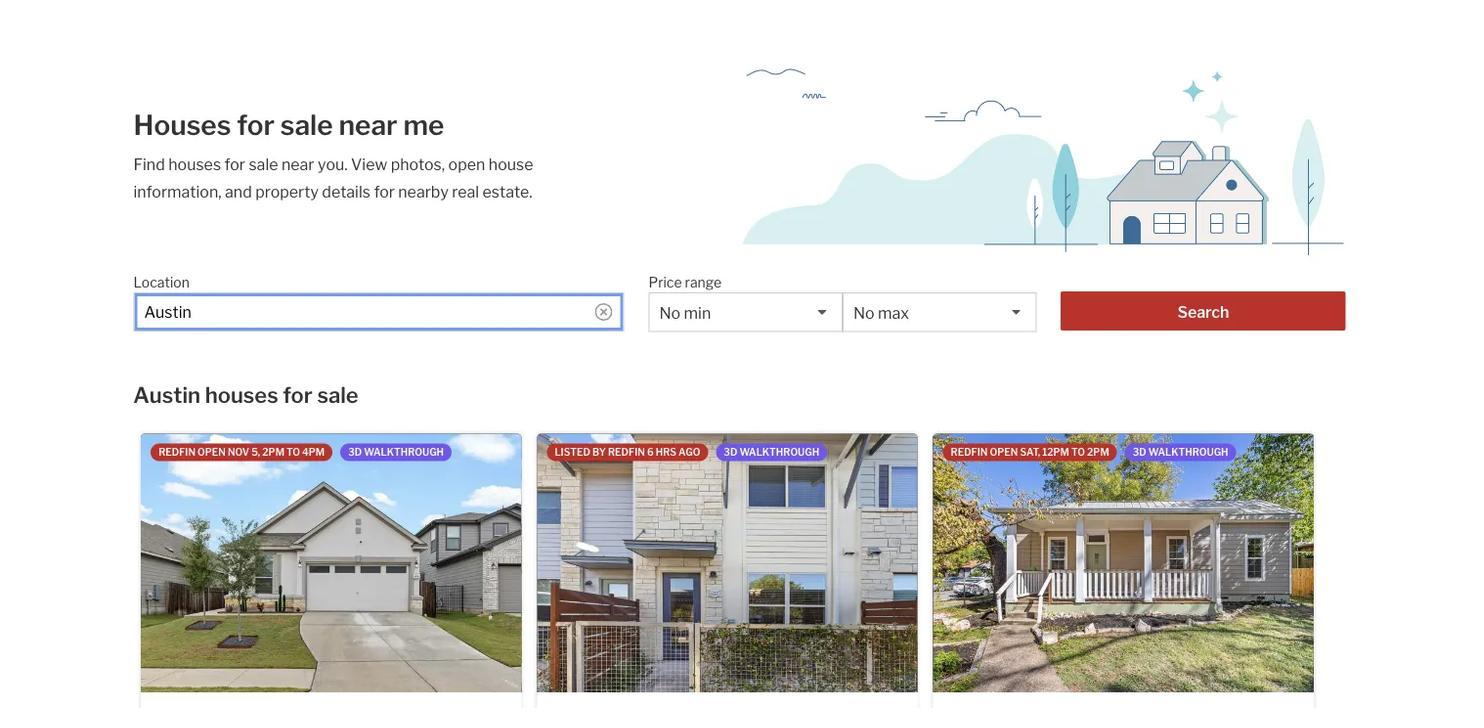 Task type: locate. For each thing, give the bounding box(es) containing it.
search button
[[1061, 291, 1346, 330]]

3d for listed by redfin 6 hrs ago
[[724, 447, 738, 458]]

real
[[452, 182, 479, 201]]

1 redfin from the left
[[159, 447, 196, 458]]

2 no from the left
[[854, 303, 875, 322]]

0 horizontal spatial 2pm
[[262, 447, 285, 458]]

1 horizontal spatial 3d walkthrough
[[724, 447, 820, 458]]

2 horizontal spatial 3d walkthrough
[[1133, 447, 1229, 458]]

open left nov
[[198, 447, 226, 458]]

0 horizontal spatial redfin
[[159, 447, 196, 458]]

redfin for redfin open sat, 12pm to 2pm
[[951, 447, 988, 458]]

0 horizontal spatial to
[[287, 447, 300, 458]]

location
[[133, 274, 190, 291]]

to
[[287, 447, 300, 458], [1072, 447, 1086, 458]]

2 photo of 1400 willow st, austin, tx 78702 image from the left
[[1314, 434, 1480, 693]]

1 photo of 7805 cooper ln #402, austin, tx 78745 image from the left
[[537, 434, 918, 693]]

2pm
[[262, 447, 285, 458], [1088, 447, 1110, 458]]

3 3d from the left
[[1133, 447, 1147, 458]]

0 horizontal spatial open
[[198, 447, 226, 458]]

search input image
[[595, 303, 613, 321]]

redfin left sat,
[[951, 447, 988, 458]]

1 horizontal spatial no
[[854, 303, 875, 322]]

1 horizontal spatial walkthrough
[[740, 447, 820, 458]]

1 vertical spatial sale
[[249, 155, 278, 174]]

1 walkthrough from the left
[[364, 447, 444, 458]]

property
[[255, 182, 319, 201]]

redfin open sat, 12pm to 2pm
[[951, 447, 1110, 458]]

0 horizontal spatial walkthrough
[[364, 447, 444, 458]]

2 photo of 6516 carriage pines dr, del valle, tx 78617 image from the left
[[522, 434, 902, 693]]

3d walkthrough for redfin open nov 5, 2pm to 4pm
[[348, 447, 444, 458]]

photo of 1400 willow st, austin, tx 78702 image
[[934, 434, 1314, 693], [1314, 434, 1480, 693]]

no left max
[[854, 303, 875, 322]]

2 3d walkthrough from the left
[[724, 447, 820, 458]]

houses
[[168, 155, 221, 174], [205, 381, 279, 408]]

sale for austin houses for sale
[[317, 381, 359, 408]]

no min
[[660, 303, 711, 322]]

3d for redfin open nov 5, 2pm to 4pm
[[348, 447, 362, 458]]

houses for austin
[[205, 381, 279, 408]]

0 horizontal spatial near
[[282, 155, 314, 174]]

2 open from the left
[[990, 447, 1019, 458]]

find houses for sale near you.
[[133, 155, 351, 174]]

1 horizontal spatial 3d
[[724, 447, 738, 458]]

photo of 7805 cooper ln #402, austin, tx 78745 image
[[537, 434, 918, 693], [918, 434, 1299, 693]]

2 redfin from the left
[[608, 447, 645, 458]]

2pm right 5,
[[262, 447, 285, 458]]

sale up 'you.'
[[281, 109, 333, 142]]

2 vertical spatial sale
[[317, 381, 359, 408]]

2 horizontal spatial redfin
[[951, 447, 988, 458]]

1 2pm from the left
[[262, 447, 285, 458]]

redfin
[[159, 447, 196, 458], [608, 447, 645, 458], [951, 447, 988, 458]]

redfin open nov 5, 2pm to 4pm
[[159, 447, 325, 458]]

no for no min
[[660, 303, 681, 322]]

1 horizontal spatial redfin
[[608, 447, 645, 458]]

walkthrough for listed by redfin 6 hrs ago
[[740, 447, 820, 458]]

ago
[[679, 447, 701, 458]]

clear input button
[[595, 303, 613, 321]]

redfin left 6
[[608, 447, 645, 458]]

0 horizontal spatial 3d walkthrough
[[348, 447, 444, 458]]

2 2pm from the left
[[1088, 447, 1110, 458]]

2 horizontal spatial 3d
[[1133, 447, 1147, 458]]

0 horizontal spatial no
[[660, 303, 681, 322]]

you.
[[318, 155, 348, 174]]

no left the 'min'
[[660, 303, 681, 322]]

3 walkthrough from the left
[[1149, 447, 1229, 458]]

2 to from the left
[[1072, 447, 1086, 458]]

to right 12pm
[[1072, 447, 1086, 458]]

details
[[322, 182, 371, 201]]

redfin down austin
[[159, 447, 196, 458]]

house
[[489, 155, 534, 174]]

view photos, open house information, and property details for nearby real estate.
[[133, 155, 534, 201]]

0 vertical spatial houses
[[168, 155, 221, 174]]

5,
[[252, 447, 260, 458]]

1 vertical spatial houses
[[205, 381, 279, 408]]

houses up information,
[[168, 155, 221, 174]]

1 3d from the left
[[348, 447, 362, 458]]

sale up 4pm
[[317, 381, 359, 408]]

3d right ago
[[724, 447, 738, 458]]

walkthrough for redfin open sat, 12pm to 2pm
[[1149, 447, 1229, 458]]

1 horizontal spatial open
[[990, 447, 1019, 458]]

3 3d walkthrough from the left
[[1133, 447, 1229, 458]]

0 vertical spatial sale
[[281, 109, 333, 142]]

1 open from the left
[[198, 447, 226, 458]]

3d right 4pm
[[348, 447, 362, 458]]

near up 'view'
[[339, 109, 398, 142]]

no max
[[854, 303, 910, 322]]

0 horizontal spatial 3d
[[348, 447, 362, 458]]

2 photo of 7805 cooper ln #402, austin, tx 78745 image from the left
[[918, 434, 1299, 693]]

1 no from the left
[[660, 303, 681, 322]]

3d walkthrough
[[348, 447, 444, 458], [724, 447, 820, 458], [1133, 447, 1229, 458]]

no
[[660, 303, 681, 322], [854, 303, 875, 322]]

sale
[[281, 109, 333, 142], [249, 155, 278, 174], [317, 381, 359, 408]]

photo of 6516 carriage pines dr, del valle, tx 78617 image
[[141, 434, 522, 693], [522, 434, 902, 693]]

2 walkthrough from the left
[[740, 447, 820, 458]]

houses up redfin open nov 5, 2pm to 4pm
[[205, 381, 279, 408]]

3d right 12pm
[[1133, 447, 1147, 458]]

for down 'view'
[[374, 182, 395, 201]]

for
[[237, 109, 275, 142], [225, 155, 245, 174], [374, 182, 395, 201], [283, 381, 313, 408]]

walkthrough
[[364, 447, 444, 458], [740, 447, 820, 458], [1149, 447, 1229, 458]]

min
[[684, 303, 711, 322]]

open
[[198, 447, 226, 458], [990, 447, 1019, 458]]

2 horizontal spatial walkthrough
[[1149, 447, 1229, 458]]

2 3d from the left
[[724, 447, 738, 458]]

max
[[878, 303, 910, 322]]

3d for redfin open sat, 12pm to 2pm
[[1133, 447, 1147, 458]]

3 redfin from the left
[[951, 447, 988, 458]]

1 3d walkthrough from the left
[[348, 447, 444, 458]]

3d
[[348, 447, 362, 458], [724, 447, 738, 458], [1133, 447, 1147, 458]]

1 horizontal spatial 2pm
[[1088, 447, 1110, 458]]

near
[[339, 109, 398, 142], [282, 155, 314, 174]]

sale up property
[[249, 155, 278, 174]]

to left 4pm
[[287, 447, 300, 458]]

view
[[351, 155, 388, 174]]

0 vertical spatial near
[[339, 109, 398, 142]]

1 horizontal spatial to
[[1072, 447, 1086, 458]]

near up property
[[282, 155, 314, 174]]

open left sat,
[[990, 447, 1019, 458]]

City, Address, School, Agent, ZIP search field
[[133, 292, 625, 332]]

2pm right 12pm
[[1088, 447, 1110, 458]]



Task type: describe. For each thing, give the bounding box(es) containing it.
austin houses for sale
[[133, 381, 359, 408]]

houses
[[134, 109, 231, 142]]

sale for find houses for sale near you.
[[249, 155, 278, 174]]

and
[[225, 182, 252, 201]]

photos,
[[391, 155, 445, 174]]

open
[[449, 155, 486, 174]]

listed
[[555, 447, 591, 458]]

nov
[[228, 447, 249, 458]]

1 photo of 6516 carriage pines dr, del valle, tx 78617 image from the left
[[141, 434, 522, 693]]

1 to from the left
[[287, 447, 300, 458]]

by
[[593, 447, 606, 458]]

1 photo of 1400 willow st, austin, tx 78702 image from the left
[[934, 434, 1314, 693]]

6
[[647, 447, 654, 458]]

search
[[1178, 302, 1230, 321]]

for inside view photos, open house information, and property details for nearby real estate.
[[374, 182, 395, 201]]

for up and
[[225, 155, 245, 174]]

12pm
[[1043, 447, 1070, 458]]

price
[[649, 274, 682, 291]]

houses for sale near me
[[134, 109, 444, 142]]

3d walkthrough for listed by redfin 6 hrs ago
[[724, 447, 820, 458]]

houses for find
[[168, 155, 221, 174]]

for up 4pm
[[283, 381, 313, 408]]

open for sat,
[[990, 447, 1019, 458]]

me
[[403, 109, 444, 142]]

walkthrough for redfin open nov 5, 2pm to 4pm
[[364, 447, 444, 458]]

redfin for redfin open nov 5, 2pm to 4pm
[[159, 447, 196, 458]]

open for nov
[[198, 447, 226, 458]]

information,
[[133, 182, 222, 201]]

4pm
[[302, 447, 325, 458]]

estate.
[[483, 182, 533, 201]]

for up find houses for sale near you.
[[237, 109, 275, 142]]

price range
[[649, 274, 722, 291]]

hrs
[[656, 447, 677, 458]]

no for no max
[[854, 303, 875, 322]]

1 vertical spatial near
[[282, 155, 314, 174]]

nearby
[[398, 182, 449, 201]]

range
[[685, 274, 722, 291]]

austin
[[133, 381, 201, 408]]

find
[[133, 155, 165, 174]]

1 horizontal spatial near
[[339, 109, 398, 142]]

sat,
[[1021, 447, 1041, 458]]

listed by redfin 6 hrs ago
[[555, 447, 701, 458]]

3d walkthrough for redfin open sat, 12pm to 2pm
[[1133, 447, 1229, 458]]



Task type: vqa. For each thing, say whether or not it's contained in the screenshot.
REDFIN OPEN NOV 5, 2PM TO 4PM REDFIN
yes



